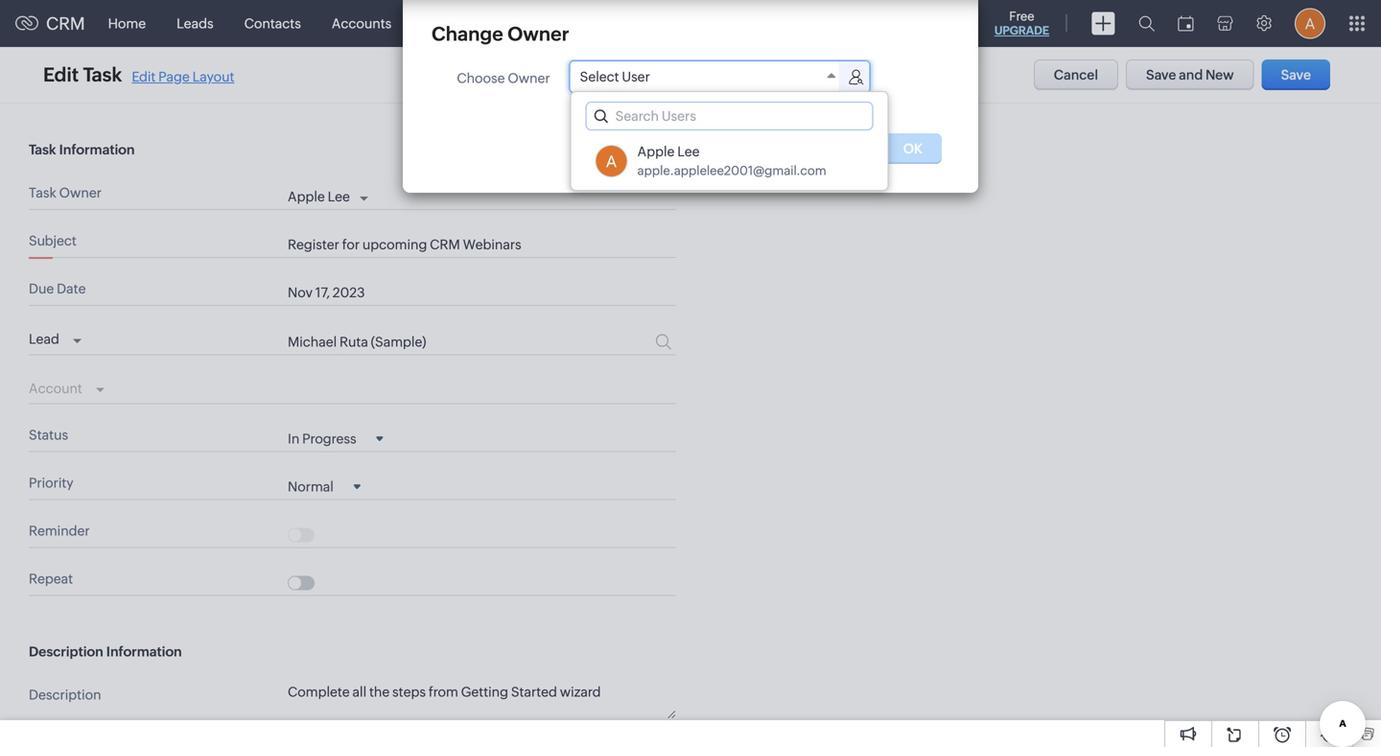 Task type: locate. For each thing, give the bounding box(es) containing it.
apple for apple lee apple.applelee2001@gmail.com
[[638, 144, 675, 159]]

1 vertical spatial lee
[[328, 189, 350, 204]]

apple inside apple lee apple.applelee2001@gmail.com
[[638, 144, 675, 159]]

leads link
[[161, 0, 229, 47]]

create menu element
[[1080, 0, 1127, 47]]

1 vertical spatial task
[[29, 142, 56, 157]]

owner
[[508, 23, 570, 45], [508, 71, 550, 86], [59, 185, 102, 201]]

1 horizontal spatial lee
[[678, 144, 700, 159]]

owner for choose owner
[[508, 71, 550, 86]]

profile image
[[1295, 8, 1326, 39]]

2 description from the top
[[29, 688, 101, 703]]

task
[[83, 64, 122, 86], [29, 142, 56, 157], [29, 185, 56, 201]]

select
[[580, 69, 619, 84]]

description
[[29, 645, 103, 660], [29, 688, 101, 703]]

search element
[[1127, 0, 1167, 47]]

0 vertical spatial apple
[[638, 144, 675, 159]]

1 vertical spatial apple
[[288, 189, 325, 204]]

edit
[[43, 64, 79, 86], [132, 69, 156, 84]]

crm
[[46, 14, 85, 33]]

0 horizontal spatial lee
[[328, 189, 350, 204]]

search image
[[1139, 15, 1155, 32]]

contacts link
[[229, 0, 316, 47]]

tasks
[[487, 16, 521, 31]]

1 horizontal spatial edit
[[132, 69, 156, 84]]

information
[[59, 142, 135, 157], [106, 645, 182, 660]]

calls
[[641, 16, 671, 31]]

contacts
[[244, 16, 301, 31]]

task down home link
[[83, 64, 122, 86]]

description down repeat at bottom left
[[29, 645, 103, 660]]

Complete all the steps from Getting Started wizard text field
[[288, 684, 676, 719]]

2 vertical spatial owner
[[59, 185, 102, 201]]

accounts link
[[316, 0, 407, 47]]

0 vertical spatial information
[[59, 142, 135, 157]]

1 vertical spatial owner
[[508, 71, 550, 86]]

lee
[[678, 144, 700, 159], [328, 189, 350, 204]]

information for description information
[[106, 645, 182, 660]]

meetings link
[[537, 0, 625, 47]]

Select User field
[[571, 61, 843, 92]]

subject
[[29, 233, 77, 249]]

select user
[[580, 69, 650, 84]]

task for task owner
[[29, 185, 56, 201]]

priority
[[29, 476, 73, 491]]

edit left page
[[132, 69, 156, 84]]

0 horizontal spatial apple
[[288, 189, 325, 204]]

home
[[108, 16, 146, 31]]

task information
[[29, 142, 135, 157]]

task up task owner
[[29, 142, 56, 157]]

description down the description information
[[29, 688, 101, 703]]

lee inside apple lee apple.applelee2001@gmail.com
[[678, 144, 700, 159]]

tasks link
[[472, 0, 537, 47]]

task up subject
[[29, 185, 56, 201]]

0 vertical spatial owner
[[508, 23, 570, 45]]

apple
[[638, 144, 675, 159], [288, 189, 325, 204]]

1 horizontal spatial apple
[[638, 144, 675, 159]]

0 vertical spatial description
[[29, 645, 103, 660]]

0 vertical spatial lee
[[678, 144, 700, 159]]

1 vertical spatial description
[[29, 688, 101, 703]]

Search Users text field
[[587, 103, 873, 130]]

task for task information
[[29, 142, 56, 157]]

2 vertical spatial task
[[29, 185, 56, 201]]

apple lee option
[[572, 137, 888, 185]]

1 vertical spatial information
[[106, 645, 182, 660]]

edit down crm
[[43, 64, 79, 86]]

0 vertical spatial task
[[83, 64, 122, 86]]

home link
[[93, 0, 161, 47]]

apple lee
[[288, 189, 350, 204]]

None text field
[[288, 237, 676, 252], [288, 334, 587, 350], [288, 237, 676, 252], [288, 334, 587, 350]]

create menu image
[[1092, 12, 1116, 35]]

due
[[29, 281, 54, 297]]

None button
[[1034, 59, 1119, 90], [1127, 59, 1255, 90], [1262, 59, 1331, 90], [789, 133, 874, 164], [1034, 59, 1119, 90], [1127, 59, 1255, 90], [1262, 59, 1331, 90], [789, 133, 874, 164]]

1 description from the top
[[29, 645, 103, 660]]

profile element
[[1284, 0, 1338, 47]]

lee for apple lee
[[328, 189, 350, 204]]



Task type: describe. For each thing, give the bounding box(es) containing it.
repeat
[[29, 572, 73, 587]]

edit page layout link
[[132, 69, 235, 84]]

lee for apple lee apple.applelee2001@gmail.com
[[678, 144, 700, 159]]

description information
[[29, 645, 182, 660]]

due date
[[29, 281, 86, 297]]

owner for change owner
[[508, 23, 570, 45]]

date
[[57, 281, 86, 297]]

change owner
[[432, 23, 570, 45]]

description for description information
[[29, 645, 103, 660]]

crm link
[[15, 14, 85, 33]]

deals link
[[407, 0, 472, 47]]

edit task edit page layout
[[43, 64, 235, 86]]

description for description
[[29, 688, 101, 703]]

free
[[1010, 9, 1035, 24]]

user
[[622, 69, 650, 84]]

calls link
[[625, 0, 686, 47]]

choose
[[457, 71, 505, 86]]

calendar image
[[1178, 16, 1195, 31]]

owner for task owner
[[59, 185, 102, 201]]

task owner
[[29, 185, 102, 201]]

reminder
[[29, 524, 90, 539]]

mmm d, yyyy text field
[[288, 285, 618, 300]]

choose owner
[[457, 71, 550, 86]]

information for task information
[[59, 142, 135, 157]]

layout
[[193, 69, 235, 84]]

edit inside edit task edit page layout
[[132, 69, 156, 84]]

page
[[158, 69, 190, 84]]

apple.applelee2001@gmail.com
[[638, 164, 827, 178]]

apple lee apple.applelee2001@gmail.com
[[638, 144, 827, 178]]

leads
[[177, 16, 214, 31]]

free upgrade
[[995, 9, 1050, 37]]

meetings
[[552, 16, 610, 31]]

deals
[[422, 16, 457, 31]]

accounts
[[332, 16, 392, 31]]

status
[[29, 428, 68, 443]]

0 horizontal spatial edit
[[43, 64, 79, 86]]

upgrade
[[995, 24, 1050, 37]]

change
[[432, 23, 503, 45]]

apple for apple lee
[[288, 189, 325, 204]]



Task type: vqa. For each thing, say whether or not it's contained in the screenshot.
description to the bottom
yes



